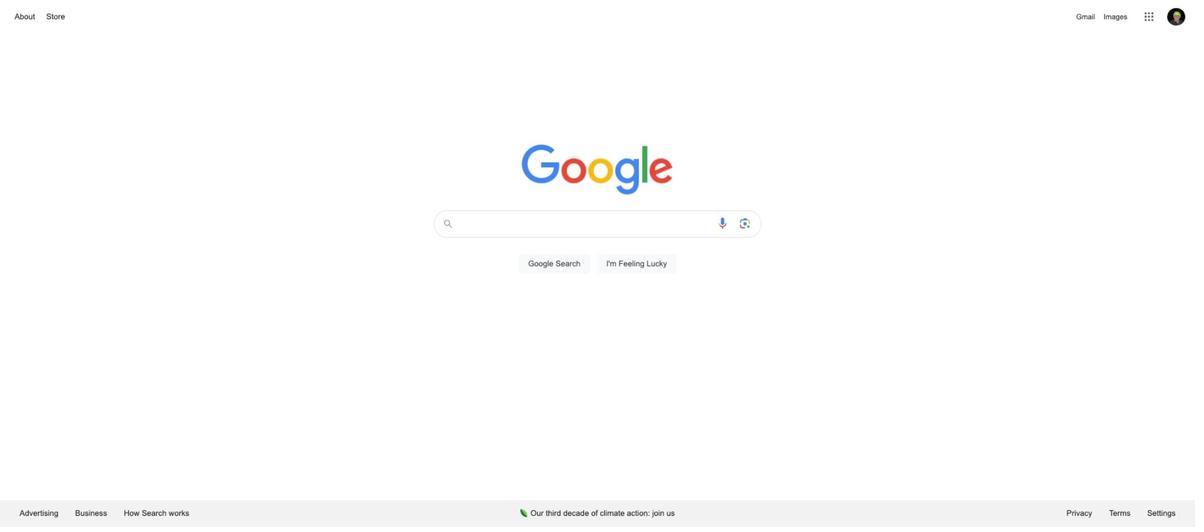 Task type: locate. For each thing, give the bounding box(es) containing it.
search by voice image
[[716, 217, 730, 230]]

None search field
[[11, 207, 1184, 287]]

search by image image
[[738, 217, 752, 230]]

google image
[[522, 145, 674, 196]]



Task type: vqa. For each thing, say whether or not it's contained in the screenshot.
Search Field
yes



